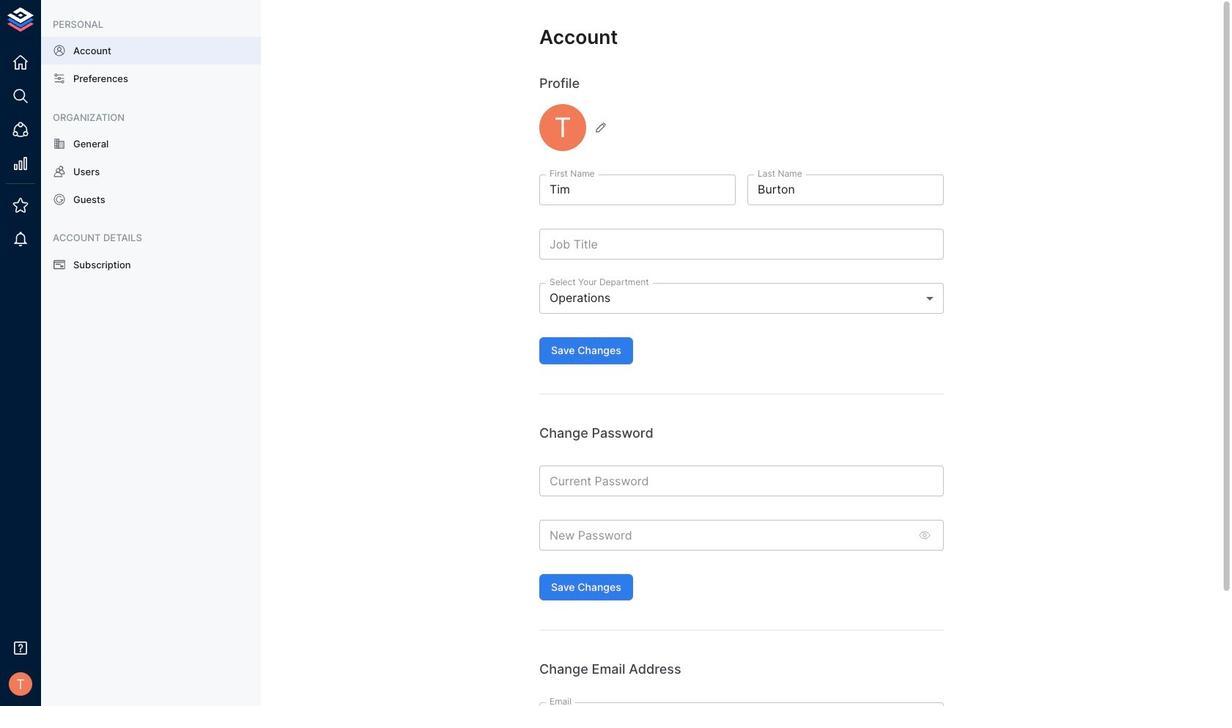Task type: locate. For each thing, give the bounding box(es) containing it.
  field
[[540, 283, 944, 314]]

1 vertical spatial password password field
[[540, 520, 911, 551]]

0 vertical spatial password password field
[[540, 465, 944, 496]]

2 password password field from the top
[[540, 520, 911, 551]]

John text field
[[540, 175, 736, 205]]

you@example.com text field
[[540, 702, 944, 706]]

Password password field
[[540, 465, 944, 496], [540, 520, 911, 551]]



Task type: vqa. For each thing, say whether or not it's contained in the screenshot.
bottom the Business
no



Task type: describe. For each thing, give the bounding box(es) containing it.
Doe text field
[[748, 175, 944, 205]]

CEO text field
[[540, 229, 944, 260]]

1 password password field from the top
[[540, 465, 944, 496]]



